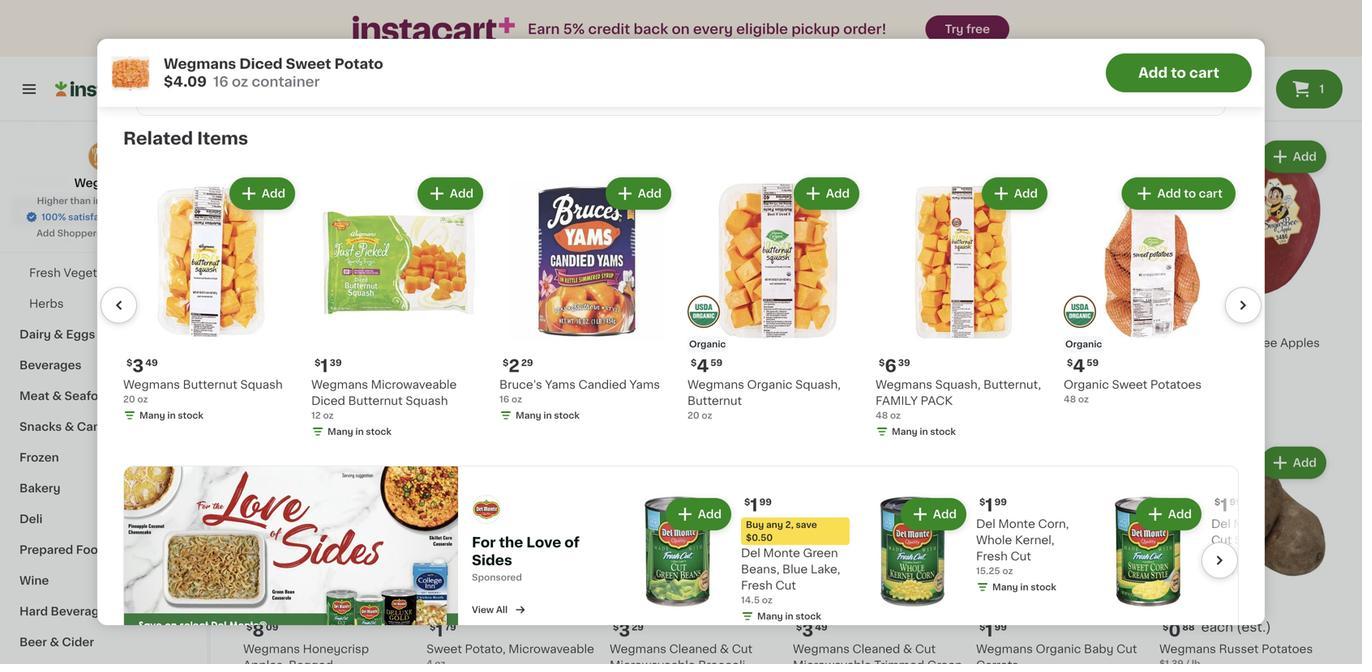 Task type: describe. For each thing, give the bounding box(es) containing it.
shoppers
[[57, 229, 102, 238]]

100% satisfaction guarantee button
[[25, 208, 182, 224]]

ready by 11:45am
[[1144, 83, 1257, 95]]

16 inside 'wegmans diced sweet potato $4.09 16 oz container'
[[213, 75, 228, 89]]

del monte quality image
[[472, 495, 501, 525]]

many in stock for $ 1 39
[[328, 428, 392, 437]]

oz inside 'organic sweet potatoes 48 oz'
[[1078, 395, 1089, 404]]

in for $ 6 39
[[920, 428, 928, 437]]

wegmans for wegmans honeycrisp apples, bagged
[[243, 644, 300, 656]]

wegmans inside $ 6 wegmans sweetango® apples, bagged 3 lb
[[243, 67, 300, 78]]

0 vertical spatial add to cart button
[[1106, 54, 1252, 92]]

love
[[526, 536, 561, 550]]

29 for 2
[[521, 359, 533, 368]]

49 inside $ 7 49
[[264, 317, 277, 326]]

wegmans for wegmans cleaned & cut microwavable trimmed gree
[[793, 644, 850, 656]]

bruce's yams candied yams 16 oz
[[500, 380, 660, 404]]

dairy
[[19, 329, 51, 341]]

item badge image
[[1064, 296, 1096, 329]]

$ 1 99 for buy any 2, save $0.50
[[744, 497, 772, 514]]

wegmans microwaveable diced butternut squash 12 oz
[[311, 380, 457, 420]]

3 inside $ 6 wegmans sweetango® apples, bagged 3 lb
[[243, 99, 249, 108]]

each inside fresh ginger $4.39 / lb about 0.4 lb each
[[1216, 96, 1238, 105]]

wegmans for wegmans sugar bee apples
[[1160, 338, 1216, 349]]

3 inside button
[[441, 28, 452, 45]]

beverages link
[[10, 350, 197, 381]]

add shoppers club to save
[[36, 229, 161, 238]]

oz down cream
[[1237, 567, 1248, 576]]

carrots
[[976, 660, 1019, 665]]

wegmans potatoes, russet
[[976, 67, 1133, 78]]

many in stock down 'roma'
[[443, 370, 507, 379]]

$ 1 99 for del monte fresh cut sweet corn, cream style, golden
[[1215, 497, 1242, 514]]

39 for 1
[[330, 359, 342, 368]]

kernel,
[[1015, 535, 1055, 546]]

lists link
[[10, 107, 197, 139]]

stock for $ 6 39
[[930, 428, 956, 437]]

many down organic roma tomatoes
[[443, 370, 468, 379]]

$ 3 49 for wegmans butternut squash
[[127, 358, 158, 375]]

monte inside "del monte fresh cut sweet corn, cream style, golden"
[[1234, 519, 1271, 530]]

container for 4
[[181, 81, 225, 90]]

cut inside wegmans organic baby cut carrots
[[1117, 644, 1137, 656]]

$ for wegmans honeycrisp apples, bagged
[[247, 624, 252, 633]]

& for beer
[[50, 637, 59, 649]]

lb right 0.4
[[1206, 96, 1214, 105]]

wegmans for wegmans microwaveable diced butternut squash 12 oz
[[311, 380, 368, 391]]

many for $ 1 99
[[993, 583, 1018, 592]]

oz inside 'wegmans diced sweet potato $4.09 16 oz container'
[[232, 75, 248, 89]]

recipes link
[[10, 165, 197, 196]]

oz inside wegmans organic squash, butternut 20 oz
[[702, 412, 712, 420]]

oz inside del monte green beans, blue lake, fresh cut 14.5 oz
[[762, 596, 773, 605]]

lb right 2.3
[[839, 112, 847, 121]]

order!
[[843, 22, 887, 36]]

fresh inside del monte green beans, blue lake, fresh cut 14.5 oz
[[741, 581, 773, 592]]

add button for wegmans organic baby cut carrots
[[1079, 449, 1142, 478]]

fresh vegetables link
[[10, 258, 197, 289]]

oz inside wegmans butternut squash 20 oz
[[137, 395, 148, 404]]

1 horizontal spatial sponsored badge image
[[427, 111, 476, 120]]

1 vertical spatial beverages
[[51, 607, 113, 618]]

$4.39
[[1160, 83, 1187, 92]]

(est.) for wegmans russet potatoes
[[1237, 622, 1271, 635]]

family inside wegmans squash, butternut, family pack 48 oz
[[876, 396, 918, 407]]

add to cart inside item carousel region
[[1158, 188, 1223, 199]]

pack inside wegmans squash, butternut, family pack 48 oz
[[921, 396, 953, 407]]

chunks,
[[1048, 354, 1094, 365]]

0 vertical spatial to
[[1171, 66, 1186, 80]]

product group containing 16
[[793, 137, 963, 415]]

container for wegmans
[[252, 75, 320, 89]]

$ 0 88
[[1163, 623, 1195, 640]]

$ 2 29
[[503, 358, 533, 375]]

try
[[945, 24, 964, 35]]

to inside item carousel region
[[1184, 188, 1196, 199]]

baby
[[1084, 644, 1114, 656]]

potato for wegmans diced sweet potato $4.09 16 oz container
[[335, 57, 383, 71]]

organic roma tomatoes
[[427, 338, 567, 349]]

$ for wegmans organic baby cut carrots
[[980, 624, 986, 633]]

/ up 2.28 at the top of the page
[[639, 99, 643, 108]]

many for $ 1 39
[[328, 428, 353, 437]]

hard beverages link
[[10, 597, 197, 628]]

$1.47 each (estimated) element
[[1160, 314, 1330, 335]]

wegmans diced sweet potato $4.09 16 oz container
[[164, 57, 383, 89]]

$ 4 59 for organic sweet potatoes
[[1067, 358, 1099, 375]]

add button for wegmans butternut squash
[[231, 179, 294, 208]]

wegmans for wegmans organic baby cut carrots
[[976, 644, 1033, 656]]

1 for del monte fresh cut sweet corn, cream style, golden
[[1221, 497, 1228, 514]]

20 inside wegmans organic squash, butternut 20 oz
[[688, 412, 700, 420]]

candy
[[77, 422, 116, 433]]

$ for sweet potato, microwaveable
[[430, 624, 436, 633]]

bakery link
[[10, 474, 197, 504]]

0
[[1169, 623, 1181, 640]]

add button for bruce's yams candied yams
[[607, 179, 670, 208]]

style,
[[1252, 551, 1285, 563]]

2
[[509, 358, 520, 375]]

family inside wegmans fresh cut watermelon chunks, family pack 32 oz container
[[1097, 354, 1139, 365]]

microwaveable inside 'wegmans cleaned & cut microwaveable broccol'
[[610, 660, 696, 665]]

59 for wegmans
[[711, 359, 723, 368]]

$ inside $ 7 49
[[247, 317, 252, 326]]

stock down del monte green beans, blue lake, fresh cut 14.5 oz
[[796, 613, 821, 621]]

oz inside 4 wegmans diced sweet potato 16 oz container
[[169, 81, 179, 90]]

product group containing 0
[[1160, 444, 1330, 665]]

fresh inside del monte corn, whole kernel, fresh cut 15.25 oz
[[976, 551, 1008, 563]]

$ inside $ 6 wegmans sweetango® apples, bagged 3 lb
[[247, 46, 252, 55]]

$ for wegmans microwaveable diced butternut squash
[[315, 359, 321, 368]]

earn 5% credit back on every eligible pickup order!
[[528, 22, 887, 36]]

99 for buy any 2, save $0.50
[[759, 498, 772, 507]]

fruits
[[64, 237, 96, 248]]

free
[[966, 24, 990, 35]]

organic inside wegmans organic squash, butternut 20 oz
[[747, 380, 793, 391]]

produce
[[19, 206, 69, 217]]

of
[[565, 536, 580, 550]]

& for dairy
[[54, 329, 63, 341]]

try free
[[945, 24, 990, 35]]

higher than in-store prices link
[[37, 195, 170, 208]]

many for $ 16 09
[[809, 386, 835, 395]]

lb up 2.3
[[828, 99, 836, 108]]

/ right 2.3
[[849, 112, 853, 121]]

$ 1 99 for wegmans organic baby cut carrots
[[980, 623, 1007, 640]]

squash inside wegmans butternut squash 20 oz
[[240, 380, 283, 391]]

1 for wegmans microwaveable diced butternut squash
[[321, 358, 328, 375]]

bagged inside wegmans honeycrisp apples, bagged
[[289, 660, 333, 665]]

item badge image
[[688, 296, 720, 329]]

/ inside fresh ginger $4.39 / lb about 0.4 lb each
[[1189, 83, 1193, 92]]

bagged inside $ 6 wegmans sweetango® apples, bagged 3 lb
[[289, 83, 333, 94]]

cider
[[62, 637, 94, 649]]

add to cart button inside item carousel region
[[1124, 179, 1234, 208]]

$ 1 79
[[430, 623, 456, 640]]

20 inside wegmans butternut squash 20 oz
[[123, 395, 135, 404]]

corn, inside del monte corn, whole kernel, fresh cut 15.25 oz
[[1038, 519, 1069, 530]]

add button for wegmans honeycrisp apples, bagged
[[346, 449, 409, 478]]

potatoes for organic sweet potatoes 48 oz
[[1151, 380, 1202, 391]]

7
[[252, 316, 263, 333]]

2.3
[[823, 112, 836, 121]]

cut inside wegmans fresh cut watermelon chunks, family pack 32 oz container
[[1070, 338, 1091, 349]]

16 inside 'bruce's yams candied yams 16 oz'
[[500, 395, 509, 404]]

each (est.) for wegmans russet potatoes
[[1201, 622, 1271, 635]]

$ 4 59 for wegmans organic squash, butternut
[[691, 358, 723, 375]]

blue
[[783, 564, 808, 576]]

add button for wegmans organic squash, butternut
[[795, 179, 858, 208]]

cleaned for microwavable
[[853, 644, 900, 656]]

meat
[[19, 391, 50, 402]]

in down del monte green beans, blue lake, fresh cut 14.5 oz
[[785, 613, 794, 621]]

wegmans link
[[74, 141, 133, 191]]

fresh inside wegmans fresh cut tropical fruit bowl
[[853, 338, 884, 349]]

cut inside 'wegmans cleaned & cut microwavable trimmed gree'
[[915, 644, 936, 656]]

potatoes for wegmans russet potatoes
[[1262, 644, 1313, 656]]

$ for wegmans cleaned & cut microwaveable broccol
[[613, 624, 619, 633]]

diced inside wegmans microwaveable diced butternut squash 12 oz
[[311, 396, 345, 407]]

cart inside item carousel region
[[1199, 188, 1223, 199]]

wegmans squash, butternut, family pack 48 oz
[[876, 380, 1041, 420]]

related items
[[123, 130, 248, 147]]

related
[[123, 130, 193, 147]]

4 inside 4 wegmans diced sweet potato 16 oz container
[[166, 28, 178, 45]]

$ 6 39
[[879, 358, 910, 375]]

organic inside 'organic sweet potatoes 48 oz'
[[1064, 380, 1109, 391]]

wegmans sugar bee apples
[[1160, 338, 1320, 349]]

sweet inside 4 wegmans diced sweet potato 16 oz container
[[253, 49, 289, 61]]

many down '14.5'
[[757, 613, 783, 621]]

all stores link
[[55, 66, 214, 112]]

$ 8 09
[[247, 623, 278, 640]]

container inside wegmans fresh cut watermelon chunks, family pack 32 oz container
[[1003, 386, 1047, 395]]

to inside add shoppers club to save 'link'
[[128, 229, 137, 238]]

potato,
[[465, 644, 506, 656]]

4 for wegmans diced sweet potato
[[619, 316, 631, 333]]

beer
[[19, 637, 47, 649]]

frozen link
[[10, 443, 197, 474]]

fresh inside fresh vegetables "link"
[[29, 268, 61, 279]]

squash, inside wegmans squash, butternut, family pack 48 oz
[[935, 380, 981, 391]]

guarantee
[[125, 213, 172, 222]]

save inside buy any 2, save $0.50
[[796, 521, 817, 530]]

wegmans for wegmans butternut squash 20 oz
[[123, 380, 180, 391]]

about inside fresh ginger $4.39 / lb about 0.4 lb each
[[1160, 96, 1187, 105]]

8
[[252, 623, 264, 640]]

$ 1 47
[[1163, 316, 1189, 333]]

diced inside 4 wegmans diced sweet potato 16 oz container
[[216, 49, 250, 61]]

many for $ 6 39
[[892, 428, 918, 437]]

oz inside wegmans microwaveable diced butternut squash 12 oz
[[323, 412, 334, 420]]

1 horizontal spatial russet
[[1219, 644, 1259, 656]]

many for $ 3 49
[[139, 412, 165, 420]]

in for $ 2 29
[[544, 412, 552, 420]]

apples
[[1281, 338, 1320, 349]]

$ 1 39
[[315, 358, 342, 375]]

ginger
[[1194, 67, 1233, 78]]

/ up 2.3
[[822, 99, 826, 108]]

32
[[976, 386, 988, 395]]

item carousel region
[[101, 168, 1262, 460]]

add inside 'link'
[[36, 229, 55, 238]]

add button for sweet potato, microwaveable
[[529, 449, 592, 478]]

the
[[499, 536, 523, 550]]

save inside 'link'
[[139, 229, 161, 238]]

1 inside button
[[1320, 84, 1324, 95]]

many for $ 2 29
[[516, 412, 541, 420]]

on
[[672, 22, 690, 36]]

in for $ 1 99
[[1020, 583, 1029, 592]]

16 inside 4 wegmans diced sweet potato 16 oz container
[[157, 81, 166, 90]]

oz inside wegmans squash, butternut, family pack 48 oz
[[890, 412, 901, 420]]

for
[[472, 536, 496, 550]]

oz inside del monte corn, whole kernel, fresh cut 15.25 oz
[[1003, 567, 1013, 576]]

add button for wegmans microwaveable diced butternut squash
[[419, 179, 482, 208]]

sponsored badge image for wegmans sweetango® apples, bagged
[[243, 111, 292, 120]]

48 inside wegmans squash, butternut, family pack 48 oz
[[876, 412, 888, 420]]

$ for wegmans diced sweet potato
[[613, 317, 619, 326]]

3 for wegmans cleaned & cut microwavable trimmed gree
[[802, 623, 814, 640]]

4 button
[[707, 0, 867, 76]]

$0.88 each (estimated) element
[[1160, 621, 1330, 642]]

many in stock down del monte green beans, blue lake, fresh cut 14.5 oz
[[757, 613, 821, 621]]

lb up 0.4
[[1195, 83, 1203, 92]]

0.4
[[1189, 96, 1204, 105]]

corn, inside "del monte fresh cut sweet corn, cream style, golden"
[[1274, 535, 1304, 546]]

fresh vegetables
[[29, 268, 128, 279]]

add button for wegmans cleaned & cut microwavable trimmed gree
[[896, 449, 959, 478]]

oz inside 'bruce's yams candied yams 16 oz'
[[512, 395, 522, 404]]

product group containing 2
[[500, 174, 675, 426]]

wegmans for wegmans organic squash, butternut 20 oz
[[688, 380, 744, 391]]

for the love of sides spo nsored
[[472, 536, 580, 583]]

sweet inside 'organic sweet potatoes 48 oz'
[[1112, 380, 1148, 391]]

fresh inside wegmans fresh cut watermelon chunks, family pack 32 oz container
[[1036, 338, 1068, 349]]

6 for wegmans sweetango® apples, bagged
[[252, 45, 264, 62]]

many in stock for $ 1 99
[[993, 583, 1057, 592]]

bowl
[[822, 354, 849, 365]]

6 for 6
[[885, 358, 897, 375]]

$4.09 inside 'wegmans diced sweet potato $4.09 16 oz container'
[[164, 75, 207, 89]]

wegmans for wegmans fresh cut tropical fruit bowl
[[793, 338, 850, 349]]

dairy & eggs
[[19, 329, 95, 341]]

stores
[[184, 86, 213, 94]]

/ right 2.28 at the top of the page
[[672, 112, 675, 121]]

1 horizontal spatial microwaveable
[[509, 644, 594, 656]]

butternut for squash
[[348, 396, 403, 407]]

& inside 'wegmans cleaned & cut microwaveable broccol'
[[720, 644, 729, 656]]

by
[[1188, 83, 1204, 95]]

$ 3 29
[[613, 623, 644, 640]]

about for $2.89 / lb about 2.3 lb / package
[[793, 112, 820, 121]]

$ 16 09
[[796, 316, 836, 333]]

add button for wegmans squash, butternut, family pack
[[983, 179, 1046, 208]]

$ inside $ 0 88
[[1163, 624, 1169, 633]]

in down 'roma'
[[471, 370, 479, 379]]

recipes
[[19, 175, 67, 187]]

squash, inside wegmans organic squash, butternut 20 oz
[[796, 380, 841, 391]]

stock for $ 2 29
[[554, 412, 580, 420]]

diced inside 'wegmans diced sweet potato $4.09 16 oz container'
[[239, 57, 283, 71]]



Task type: vqa. For each thing, say whether or not it's contained in the screenshot.
Add Shoppers Club to save link
yes



Task type: locate. For each thing, give the bounding box(es) containing it.
wegmans inside wegmans organic squash, butternut 20 oz
[[688, 380, 744, 391]]

0 vertical spatial beverages
[[19, 360, 82, 371]]

stock down wegmans butternut squash 20 oz
[[178, 412, 203, 420]]

wegmans for wegmans cleaned & cut microwaveable broccol
[[610, 644, 667, 656]]

cut inside del monte corn, whole kernel, fresh cut 15.25 oz
[[1011, 551, 1031, 563]]

cut up cream
[[1212, 535, 1232, 546]]

apples, inside $ 6 wegmans sweetango® apples, bagged 3 lb
[[243, 83, 286, 94]]

while supplies last image
[[124, 467, 458, 655]]

cut inside "del monte fresh cut sweet corn, cream style, golden"
[[1212, 535, 1232, 546]]

4 inside button
[[717, 28, 729, 45]]

1 horizontal spatial 48
[[1064, 395, 1076, 404]]

2 horizontal spatial butternut
[[688, 396, 742, 407]]

butternut,
[[984, 380, 1041, 391]]

corn, up kernel,
[[1038, 519, 1069, 530]]

stock for $ 3 49
[[178, 412, 203, 420]]

$ 7 49
[[247, 316, 277, 333]]

sweet inside wegmans diced sweet potato
[[706, 338, 742, 349]]

cut inside wegmans fresh cut tropical fruit bowl
[[887, 338, 908, 349]]

ready by 11:45am link
[[1118, 79, 1257, 99]]

snacks & candy link
[[10, 412, 197, 443]]

each (est.) for wegmans sugar bee apples
[[1196, 315, 1266, 328]]

ready
[[1144, 83, 1185, 95]]

39 inside $ 6 39
[[898, 359, 910, 368]]

wegmans down $ 4 09
[[610, 338, 667, 349]]

del for buy any 2, save $0.50
[[741, 548, 761, 559]]

stock left 2
[[481, 370, 507, 379]]

each (est.) for fresh ginger
[[1196, 44, 1266, 57]]

sweetango®
[[303, 67, 375, 78]]

3 for wegmans cleaned & cut microwaveable broccol
[[619, 623, 630, 640]]

add button for wegmans russet potatoes
[[1262, 449, 1325, 478]]

0 horizontal spatial del
[[741, 548, 761, 559]]

dairy & eggs link
[[10, 320, 197, 350]]

many in stock for $ 3 49
[[139, 412, 203, 420]]

0 horizontal spatial cleaned
[[669, 644, 717, 656]]

higher than in-store prices
[[37, 197, 160, 206]]

fresh up style,
[[1273, 519, 1305, 530]]

$ inside $ 2 29
[[503, 359, 509, 368]]

product group containing 11
[[976, 137, 1147, 431]]

del inside "del monte fresh cut sweet corn, cream style, golden"
[[1212, 519, 1231, 530]]

stock
[[481, 370, 507, 379], [848, 386, 873, 395], [178, 412, 203, 420], [554, 412, 580, 420], [366, 428, 392, 437], [930, 428, 956, 437], [1031, 583, 1057, 592], [796, 613, 821, 621]]

credit
[[588, 22, 630, 36]]

0 horizontal spatial family
[[876, 396, 918, 407]]

sponsored badge image down $ 1 47
[[1160, 379, 1209, 388]]

cut down '14.5'
[[732, 644, 753, 656]]

1 vertical spatial family
[[876, 396, 918, 407]]

wegmans right the seafood
[[123, 380, 180, 391]]

wegmans diced sweet potato
[[610, 338, 742, 365]]

100%
[[41, 213, 66, 222]]

every
[[693, 22, 733, 36]]

1 vertical spatial save
[[796, 521, 817, 530]]

0 vertical spatial $ 3 49
[[127, 358, 158, 375]]

0 vertical spatial bagged
[[289, 83, 333, 94]]

09 for 8
[[266, 624, 278, 633]]

1 horizontal spatial butternut
[[348, 396, 403, 407]]

1 $ 4 59 from the left
[[691, 358, 723, 375]]

each (est.) up sugar
[[1196, 315, 1266, 328]]

3 up "microwavable"
[[802, 623, 814, 640]]

2,
[[785, 521, 794, 530]]

potato inside 'wegmans diced sweet potato $4.09 16 oz container'
[[335, 57, 383, 71]]

16 up fruit on the right bottom
[[802, 316, 821, 333]]

1 apples, from the top
[[243, 83, 286, 94]]

0 vertical spatial add to cart
[[1139, 66, 1220, 80]]

$ 3 49 inside item carousel region
[[127, 358, 158, 375]]

0 horizontal spatial 39
[[330, 359, 342, 368]]

3 down 'wegmans diced sweet potato $4.09 16 oz container'
[[243, 99, 249, 108]]

organic inside wegmans organic baby cut carrots
[[1036, 644, 1081, 656]]

instacart plus icon image
[[353, 16, 515, 43]]

49 for wegmans butternut squash
[[145, 359, 158, 368]]

many in stock down 15.25
[[993, 583, 1057, 592]]

potatoes inside product group
[[1262, 644, 1313, 656]]

microwaveable inside wegmans microwaveable diced butternut squash 12 oz
[[371, 380, 457, 391]]

$ 3 49 up "microwavable"
[[796, 623, 828, 640]]

monte for 1
[[999, 519, 1035, 530]]

instacart logo image
[[55, 79, 152, 99]]

view all
[[472, 606, 508, 615]]

$ 1 99 up carrots in the right of the page
[[980, 623, 1007, 640]]

2 horizontal spatial potato
[[610, 354, 648, 365]]

squash, down fruit on the right bottom
[[796, 380, 841, 391]]

2 horizontal spatial 09
[[823, 317, 836, 326]]

wegmans inside 'wegmans diced sweet potato $4.09 16 oz container'
[[164, 57, 236, 71]]

0 horizontal spatial 29
[[521, 359, 533, 368]]

(est.) for wegmans sugar bee apples
[[1231, 315, 1266, 328]]

butternut for 20
[[688, 396, 742, 407]]

all left stores
[[170, 86, 182, 94]]

0 horizontal spatial russet
[[1093, 67, 1133, 78]]

yams right candied
[[630, 380, 660, 391]]

many down wegmans microwaveable diced butternut squash 12 oz
[[328, 428, 353, 437]]

lake,
[[811, 564, 840, 576]]

nsored
[[490, 574, 522, 583]]

99 up "del monte fresh cut sweet corn, cream style, golden"
[[1230, 498, 1242, 507]]

oz left stores
[[169, 81, 179, 90]]

3 button
[[432, 0, 592, 96]]

4 for organic sweet potatoes
[[1073, 358, 1085, 375]]

diced inside wegmans diced sweet potato
[[669, 338, 703, 349]]

0 horizontal spatial 09
[[266, 624, 278, 633]]

many down wegmans squash, butternut, family pack 48 oz
[[892, 428, 918, 437]]

0 vertical spatial (est.)
[[1231, 44, 1266, 57]]

wegmans for wegmans squash, butternut, family pack 48 oz
[[876, 380, 933, 391]]

3 for wegmans butternut squash
[[132, 358, 144, 375]]

sponsored badge image for wegmans sugar bee apples
[[1160, 379, 1209, 388]]

0 vertical spatial pack
[[976, 370, 1008, 382]]

cream
[[1212, 551, 1249, 563]]

4 for wegmans organic squash, butternut
[[697, 358, 709, 375]]

1 horizontal spatial corn,
[[1274, 535, 1304, 546]]

$ 1 99 up buy
[[744, 497, 772, 514]]

wegmans inside wegmans squash, butternut, family pack 48 oz
[[876, 380, 933, 391]]

99 for del monte fresh cut sweet corn, cream style, golden
[[1230, 498, 1242, 507]]

wegmans for wegmans diced sweet potato
[[610, 338, 667, 349]]

0 vertical spatial potatoes
[[1151, 380, 1202, 391]]

prices
[[131, 197, 160, 206]]

0 horizontal spatial 59
[[711, 359, 723, 368]]

0 horizontal spatial $ 3 49
[[127, 358, 158, 375]]

09 up bowl
[[823, 317, 836, 326]]

each right 88
[[1201, 622, 1234, 635]]

in
[[471, 370, 479, 379], [837, 386, 845, 395], [167, 412, 176, 420], [544, 412, 552, 420], [355, 428, 364, 437], [920, 428, 928, 437], [1020, 583, 1029, 592], [785, 613, 794, 621]]

wegmans up higher than in-store prices link
[[74, 178, 133, 189]]

potato
[[335, 57, 383, 71], [157, 66, 194, 77], [610, 354, 648, 365]]

potato inside wegmans diced sweet potato
[[610, 354, 648, 365]]

1 horizontal spatial 29
[[632, 624, 644, 633]]

1 horizontal spatial 59
[[1087, 359, 1099, 368]]

0 vertical spatial each (est.)
[[1196, 44, 1266, 57]]

15.25
[[976, 567, 1000, 576]]

0 horizontal spatial 48
[[876, 412, 888, 420]]

many down wegmans butternut squash 20 oz
[[139, 412, 165, 420]]

2 39 from the left
[[898, 359, 910, 368]]

1 horizontal spatial 20
[[688, 412, 700, 420]]

1 vertical spatial cart
[[1199, 188, 1223, 199]]

wegmans down $ 3 29
[[610, 644, 667, 656]]

$ inside $ 1 39
[[315, 359, 321, 368]]

$ inside $ 1 76
[[1163, 46, 1169, 55]]

each for fresh ginger
[[1196, 44, 1228, 57]]

each (est.) inside $1.47 each (estimated) element
[[1196, 315, 1266, 328]]

1 horizontal spatial all
[[496, 606, 508, 615]]

3 inside item carousel region
[[132, 358, 144, 375]]

in for $ 3 49
[[167, 412, 176, 420]]

88
[[1183, 624, 1195, 633]]

save down "guarantee"
[[139, 229, 161, 238]]

2 yams from the left
[[630, 380, 660, 391]]

1 vertical spatial pack
[[921, 396, 953, 407]]

09 inside $ 4 09
[[633, 317, 645, 326]]

0 horizontal spatial yams
[[545, 380, 576, 391]]

0 horizontal spatial pack
[[921, 396, 953, 407]]

None search field
[[232, 66, 710, 112]]

each (est.) inside $0.88 each (estimated) element
[[1201, 622, 1271, 635]]

many in stock
[[443, 370, 507, 379], [809, 386, 873, 395], [139, 412, 203, 420], [516, 412, 580, 420], [328, 428, 392, 437], [892, 428, 956, 437], [993, 583, 1057, 592], [757, 613, 821, 621]]

tropical
[[911, 338, 956, 349]]

29 inside $ 2 29
[[521, 359, 533, 368]]

1 vertical spatial to
[[1184, 188, 1196, 199]]

many in stock for $ 6 39
[[892, 428, 956, 437]]

1 vertical spatial bagged
[[289, 660, 333, 665]]

4 down item badge icon
[[697, 358, 709, 375]]

0 horizontal spatial corn,
[[1038, 519, 1069, 530]]

2 horizontal spatial about
[[1160, 96, 1187, 105]]

2 $ 4 59 from the left
[[1067, 358, 1099, 375]]

many in stock down wegmans butternut squash 20 oz
[[139, 412, 203, 420]]

0 horizontal spatial butternut
[[183, 380, 237, 391]]

each right 47
[[1196, 315, 1228, 328]]

1 horizontal spatial cleaned
[[853, 644, 900, 656]]

wegmans logo image
[[88, 141, 119, 172]]

1 horizontal spatial yams
[[630, 380, 660, 391]]

wegmans fresh cut tropical fruit bowl
[[793, 338, 956, 365]]

$3.49 element
[[427, 314, 597, 335]]

16 left all stores
[[157, 81, 166, 90]]

del monte green beans, blue lake, fresh cut 14.5 oz
[[741, 548, 840, 605]]

0 horizontal spatial sponsored badge image
[[243, 111, 292, 120]]

99 up carrots in the right of the page
[[995, 624, 1007, 633]]

many down 15.25
[[993, 583, 1018, 592]]

$2.89 / lb about 2.3 lb / package
[[793, 99, 894, 121]]

1 horizontal spatial 39
[[898, 359, 910, 368]]

0 horizontal spatial microwaveable
[[371, 380, 457, 391]]

apples, down $ 8 09
[[243, 660, 286, 665]]

$4.09 down the credit
[[610, 99, 637, 108]]

1 cleaned from the left
[[669, 644, 717, 656]]

fresh
[[1160, 67, 1191, 78], [29, 237, 61, 248], [29, 268, 61, 279], [853, 338, 884, 349], [1036, 338, 1068, 349], [1273, 519, 1305, 530], [976, 551, 1008, 563], [741, 581, 773, 592]]

cut inside 'wegmans cleaned & cut microwaveable broccol'
[[732, 644, 753, 656]]

0 horizontal spatial package
[[678, 112, 716, 121]]

oz inside wegmans fresh cut watermelon chunks, family pack 32 oz container
[[990, 386, 1001, 395]]

family down $ 6 39
[[876, 396, 918, 407]]

2 horizontal spatial microwaveable
[[610, 660, 696, 665]]

all right view
[[496, 606, 508, 615]]

1 vertical spatial squash
[[406, 396, 448, 407]]

cart
[[1190, 66, 1220, 80], [1199, 188, 1223, 199]]

2 package from the left
[[855, 112, 894, 121]]

99 for del monte corn, whole kernel, fresh cut
[[995, 498, 1007, 507]]

$ for wegmans squash, butternut, family pack
[[879, 359, 885, 368]]

cleaned for microwaveable
[[669, 644, 717, 656]]

bakery
[[19, 483, 61, 495]]

stock down wegmans squash, butternut, family pack 48 oz
[[930, 428, 956, 437]]

1 for wegmans organic baby cut carrots
[[986, 623, 993, 640]]

about for $4.09 / lb about 2.28 lb / package
[[610, 112, 637, 121]]

wegmans cleaned & cut microwavable trimmed gree
[[793, 644, 963, 665]]

items
[[197, 130, 248, 147]]

in for $ 16 09
[[837, 386, 845, 395]]

/
[[1189, 83, 1193, 92], [639, 99, 643, 108], [822, 99, 826, 108], [672, 112, 675, 121], [849, 112, 853, 121]]

corn, up style,
[[1274, 535, 1304, 546]]

20 down wegmans diced sweet potato
[[688, 412, 700, 420]]

package for about 2.3 lb / package
[[855, 112, 894, 121]]

stock down bowl
[[848, 386, 873, 395]]

2 apples, from the top
[[243, 660, 286, 665]]

49 up "microwavable"
[[815, 624, 828, 633]]

sponsored badge image
[[243, 111, 292, 120], [427, 111, 476, 120], [1160, 379, 1209, 388]]

fresh fruits link
[[10, 227, 197, 258]]

29
[[521, 359, 533, 368], [632, 624, 644, 633]]

$4.09 inside $4.09 / lb about 2.28 lb / package
[[610, 99, 637, 108]]

$ inside $ 1 47
[[1163, 317, 1169, 326]]

add button for wegmans cleaned & cut microwaveable broccol
[[713, 449, 775, 478]]

squash, down "tropical"
[[935, 380, 981, 391]]

$ for wegmans fresh cut watermelon chunks, family pack
[[980, 317, 986, 326]]

$ 1 99 up cream
[[1215, 497, 1242, 514]]

19 oz
[[427, 99, 449, 108]]

monte inside del monte corn, whole kernel, fresh cut 15.25 oz
[[999, 519, 1035, 530]]

pack
[[976, 370, 1008, 382], [921, 396, 953, 407]]

many in stock down wegmans microwaveable diced butternut squash 12 oz
[[328, 428, 392, 437]]

$ 11 49
[[980, 316, 1015, 333]]

tomatoes
[[511, 338, 567, 349]]

oz down bruce's
[[512, 395, 522, 404]]

1 horizontal spatial monte
[[999, 519, 1035, 530]]

1 vertical spatial apples,
[[243, 660, 286, 665]]

squash inside wegmans microwaveable diced butternut squash 12 oz
[[406, 396, 448, 407]]

sweet inside "del monte fresh cut sweet corn, cream style, golden"
[[1235, 535, 1271, 546]]

6 inside item carousel region
[[885, 358, 897, 375]]

0 horizontal spatial potatoes
[[1151, 380, 1202, 391]]

$ for del monte fresh cut sweet corn, cream style, golden
[[1215, 498, 1221, 507]]

0 horizontal spatial container
[[181, 81, 225, 90]]

0 vertical spatial squash
[[240, 380, 283, 391]]

2 horizontal spatial del
[[1212, 519, 1231, 530]]

fresh inside "del monte fresh cut sweet corn, cream style, golden"
[[1273, 519, 1305, 530]]

0 horizontal spatial all
[[170, 86, 182, 94]]

0 vertical spatial cart
[[1190, 66, 1220, 80]]

fresh inside fresh ginger $4.39 / lb about 0.4 lb each
[[1160, 67, 1191, 78]]

potatoes down $ 1 47
[[1151, 380, 1202, 391]]

potato inside 4 wegmans diced sweet potato 16 oz container
[[157, 66, 194, 77]]

pack down "tropical"
[[921, 396, 953, 407]]

& for meat
[[52, 391, 62, 402]]

$ for wegmans organic squash, butternut
[[691, 359, 697, 368]]

0 vertical spatial 48
[[1064, 395, 1076, 404]]

$ for bruce's yams candied yams
[[503, 359, 509, 368]]

99 for wegmans organic baby cut carrots
[[995, 624, 1007, 633]]

2 vertical spatial each (est.)
[[1201, 622, 1271, 635]]

product group
[[243, 0, 414, 124], [427, 0, 597, 124], [793, 137, 963, 415], [976, 137, 1147, 431], [1160, 137, 1330, 392], [123, 174, 298, 426], [311, 174, 487, 442], [500, 174, 675, 426], [688, 174, 863, 422], [876, 174, 1051, 442], [1064, 174, 1239, 406], [243, 444, 414, 665], [427, 444, 597, 665], [610, 444, 780, 665], [793, 444, 963, 665], [976, 444, 1147, 665], [1160, 444, 1330, 665]]

$ 3 49 for wegmans cleaned & cut microwavable trimmed gree
[[796, 623, 828, 640]]

$ 4 59 down item badge icon
[[691, 358, 723, 375]]

each up ginger
[[1196, 44, 1228, 57]]

del monte corn, whole kernel, fresh cut 15.25 oz
[[976, 519, 1069, 576]]

$ 1 99 for del monte corn, whole kernel, fresh cut
[[980, 497, 1007, 514]]

14.75 oz
[[1212, 567, 1248, 576]]

sugar
[[1219, 338, 1252, 349]]

wegmans organic squash, butternut 20 oz
[[688, 380, 841, 420]]

1 for buy any 2, save $0.50
[[750, 497, 758, 514]]

product group containing 8
[[243, 444, 414, 665]]

wegmans organic baby cut carrots
[[976, 644, 1137, 665]]

each
[[1196, 44, 1228, 57], [1216, 96, 1238, 105], [1196, 315, 1228, 328], [1201, 622, 1234, 635]]

$2.89
[[793, 99, 820, 108]]

package right 2.3
[[855, 112, 894, 121]]

0 vertical spatial 29
[[521, 359, 533, 368]]

1 horizontal spatial about
[[793, 112, 820, 121]]

1 horizontal spatial save
[[796, 521, 817, 530]]

0 horizontal spatial $ 4 59
[[691, 358, 723, 375]]

deli link
[[10, 504, 197, 535]]

beverages down dairy & eggs
[[19, 360, 82, 371]]

1 vertical spatial each (est.)
[[1196, 315, 1266, 328]]

0 vertical spatial 20
[[123, 395, 135, 404]]

wegmans left the sweetango®
[[243, 67, 300, 78]]

sweet inside 'wegmans diced sweet potato $4.09 16 oz container'
[[286, 57, 331, 71]]

$ inside $ 8 09
[[247, 624, 252, 633]]

$1.76 each (estimated) element
[[1160, 43, 1330, 64]]

1 squash, from the left
[[796, 380, 841, 391]]

stock for $ 1 39
[[366, 428, 392, 437]]

wegmans cleaned & cut microwaveable broccol
[[610, 644, 753, 665]]

foods
[[76, 545, 112, 556]]

$
[[247, 46, 252, 55], [1163, 46, 1169, 55], [247, 317, 252, 326], [613, 317, 619, 326], [796, 317, 802, 326], [980, 317, 986, 326], [1163, 317, 1169, 326], [127, 359, 132, 368], [315, 359, 321, 368], [503, 359, 509, 368], [691, 359, 697, 368], [879, 359, 885, 368], [1067, 359, 1073, 368], [744, 498, 750, 507], [980, 498, 986, 507], [1215, 498, 1221, 507], [247, 624, 252, 633], [430, 624, 436, 633], [613, 624, 619, 633], [796, 624, 802, 633], [980, 624, 986, 633], [1163, 624, 1169, 633]]

wegmans down free
[[976, 67, 1033, 78]]

1 horizontal spatial pack
[[976, 370, 1008, 382]]

each (est.) inside $1.76 each (estimated) element
[[1196, 44, 1266, 57]]

monte for buy any 2, save $0.50
[[763, 548, 800, 559]]

in down del monte corn, whole kernel, fresh cut 15.25 oz
[[1020, 583, 1029, 592]]

2 bagged from the top
[[289, 660, 333, 665]]

(est.)
[[1231, 44, 1266, 57], [1231, 315, 1266, 328], [1237, 622, 1271, 635]]

& for snacks
[[65, 422, 74, 433]]

0 vertical spatial russet
[[1093, 67, 1133, 78]]

many in stock for $ 2 29
[[516, 412, 580, 420]]

wegmans down $ 0 88
[[1160, 644, 1216, 656]]

fresh inside fresh fruits link
[[29, 237, 61, 248]]

1 for sweet potato, microwaveable
[[436, 623, 443, 640]]

1 vertical spatial all
[[496, 606, 508, 615]]

many
[[443, 370, 468, 379], [809, 386, 835, 395], [139, 412, 165, 420], [516, 412, 541, 420], [328, 428, 353, 437], [892, 428, 918, 437], [993, 583, 1018, 592], [757, 613, 783, 621]]

stock down del monte corn, whole kernel, fresh cut 15.25 oz
[[1031, 583, 1057, 592]]

1 vertical spatial add to cart
[[1158, 188, 1223, 199]]

1 vertical spatial corn,
[[1274, 535, 1304, 546]]

$ for buy any 2, save $0.50
[[744, 498, 750, 507]]

cut up $ 6 39
[[887, 338, 908, 349]]

49 down dairy & eggs link
[[145, 359, 158, 368]]

2 59 from the left
[[1087, 359, 1099, 368]]

$ for wegmans butternut squash
[[127, 359, 132, 368]]

2 horizontal spatial sponsored badge image
[[1160, 379, 1209, 388]]

each for wegmans russet potatoes
[[1201, 622, 1234, 635]]

2 vertical spatial to
[[128, 229, 137, 238]]

09 up wegmans diced sweet potato
[[633, 317, 645, 326]]

wegmans inside 'wegmans cleaned & cut microwaveable broccol'
[[610, 644, 667, 656]]

butternut
[[183, 380, 237, 391], [348, 396, 403, 407], [688, 396, 742, 407]]

1 vertical spatial microwaveable
[[509, 644, 594, 656]]

14.5
[[741, 596, 760, 605]]

1 horizontal spatial package
[[855, 112, 894, 121]]

view
[[472, 606, 494, 615]]

99 up whole
[[995, 498, 1007, 507]]

$2.89 element
[[976, 43, 1147, 64]]

del up whole
[[976, 519, 996, 530]]

1 vertical spatial add to cart button
[[1124, 179, 1234, 208]]

any
[[766, 521, 783, 530]]

4 down item badge image
[[1073, 358, 1085, 375]]

$ for wegmans fresh cut tropical fruit bowl
[[796, 317, 802, 326]]

lists
[[45, 118, 73, 129]]

16
[[213, 75, 228, 89], [157, 81, 166, 90], [802, 316, 821, 333], [500, 395, 509, 404]]

& inside 'wegmans cleaned & cut microwavable trimmed gree'
[[903, 644, 912, 656]]

about inside $2.89 / lb about 2.3 lb / package
[[793, 112, 820, 121]]

fresh up $4.39 in the right of the page
[[1160, 67, 1191, 78]]

09 for 16
[[823, 317, 836, 326]]

0 vertical spatial corn,
[[1038, 519, 1069, 530]]

wegmans inside wegmans diced sweet potato
[[610, 338, 667, 349]]

2 cleaned from the left
[[853, 644, 900, 656]]

39
[[330, 359, 342, 368], [898, 359, 910, 368]]

0 vertical spatial save
[[139, 229, 161, 238]]

1 for del monte corn, whole kernel, fresh cut
[[986, 497, 993, 514]]

$ inside "$ 16 09"
[[796, 317, 802, 326]]

apples,
[[243, 83, 286, 94], [243, 660, 286, 665]]

wegmans down $ 1 39
[[311, 380, 368, 391]]

pickup
[[792, 22, 840, 36]]

$4.09 up related items
[[164, 75, 207, 89]]

bagged down the sweetango®
[[289, 83, 333, 94]]

$ for del monte corn, whole kernel, fresh cut
[[980, 498, 986, 507]]

sides
[[472, 554, 512, 568]]

family up 'organic sweet potatoes 48 oz'
[[1097, 354, 1139, 365]]

1 horizontal spatial 6
[[885, 358, 897, 375]]

potatoes inside 'organic sweet potatoes 48 oz'
[[1151, 380, 1202, 391]]

beer & cider link
[[10, 628, 197, 658]]

seafood
[[64, 391, 114, 402]]

honeycrisp
[[303, 644, 369, 656]]

fresh up chunks,
[[1036, 338, 1068, 349]]

39 up wegmans squash, butternut, family pack 48 oz
[[898, 359, 910, 368]]

container inside 'wegmans diced sweet potato $4.09 16 oz container'
[[252, 75, 320, 89]]

0 horizontal spatial about
[[610, 112, 637, 121]]

wegmans for wegmans diced sweet potato $4.09 16 oz container
[[164, 57, 236, 71]]

cleaned inside 'wegmans cleaned & cut microwavable trimmed gree'
[[853, 644, 900, 656]]

each down 11:45am
[[1216, 96, 1238, 105]]

stock for $ 16 09
[[848, 386, 873, 395]]

$ 1 76
[[1163, 45, 1189, 62]]

russet right potatoes,
[[1093, 67, 1133, 78]]

cut up trimmed
[[915, 644, 936, 656]]

fresh up 15.25
[[976, 551, 1008, 563]]

oz inside button
[[439, 99, 449, 108]]

wegmans inside 4 wegmans diced sweet potato 16 oz container
[[157, 49, 213, 61]]

1 horizontal spatial potato
[[335, 57, 383, 71]]

many in stock down bowl
[[809, 386, 873, 395]]

cut inside del monte green beans, blue lake, fresh cut 14.5 oz
[[776, 581, 796, 592]]

1 bagged from the top
[[289, 83, 333, 94]]

many in stock down 'bruce's yams candied yams 16 oz'
[[516, 412, 580, 420]]

in for $ 1 39
[[355, 428, 364, 437]]

all
[[170, 86, 182, 94], [496, 606, 508, 615]]

1 horizontal spatial 09
[[633, 317, 645, 326]]

09 for 4
[[633, 317, 645, 326]]

0 vertical spatial microwaveable
[[371, 380, 457, 391]]

0 vertical spatial $4.09
[[164, 75, 207, 89]]

2 horizontal spatial monte
[[1234, 519, 1271, 530]]

wegmans inside wegmans fresh cut tropical fruit bowl
[[793, 338, 850, 349]]

$ for wegmans cleaned & cut microwavable trimmed gree
[[796, 624, 802, 633]]

yams right bruce's
[[545, 380, 576, 391]]

$ for organic sweet potatoes
[[1067, 359, 1073, 368]]

add shoppers club to save link
[[36, 227, 170, 240]]

2 squash, from the left
[[935, 380, 981, 391]]

(est.) up ginger
[[1231, 44, 1266, 57]]

butternut inside wegmans butternut squash 20 oz
[[183, 380, 237, 391]]

wegmans for wegmans potatoes, russet
[[976, 67, 1033, 78]]

1 vertical spatial 29
[[632, 624, 644, 633]]

$4.09
[[164, 75, 207, 89], [610, 99, 637, 108]]

wegmans for wegmans
[[74, 178, 133, 189]]

1 package from the left
[[678, 112, 716, 121]]

6
[[252, 45, 264, 62], [885, 358, 897, 375]]

apples, inside wegmans honeycrisp apples, bagged
[[243, 660, 286, 665]]

pack inside wegmans fresh cut watermelon chunks, family pack 32 oz container
[[976, 370, 1008, 382]]

wegmans up "microwavable"
[[793, 644, 850, 656]]

package right 2.28 at the top of the page
[[678, 112, 716, 121]]

0 vertical spatial all
[[170, 86, 182, 94]]

09 inside $ 8 09
[[266, 624, 278, 633]]

russet inside button
[[1093, 67, 1133, 78]]

lb inside $ 6 wegmans sweetango® apples, bagged 3 lb
[[251, 99, 260, 108]]

0 horizontal spatial potato
[[157, 66, 194, 77]]

bagged down the honeycrisp
[[289, 660, 333, 665]]

0 horizontal spatial 20
[[123, 395, 135, 404]]

59 for organic
[[1087, 359, 1099, 368]]

$ inside $ 4 09
[[613, 317, 619, 326]]

cut down kernel,
[[1011, 551, 1031, 563]]

apples, up the items
[[243, 83, 286, 94]]

product group containing 19 oz
[[427, 0, 597, 124]]

cut
[[887, 338, 908, 349], [1070, 338, 1091, 349], [1212, 535, 1232, 546], [1011, 551, 1031, 563], [776, 581, 796, 592], [732, 644, 753, 656], [915, 644, 936, 656], [1117, 644, 1137, 656]]

1 vertical spatial 20
[[688, 412, 700, 420]]

package for about 2.28 lb / package
[[678, 112, 716, 121]]

wegmans down "$ 16 09"
[[793, 338, 850, 349]]

oz right 12
[[323, 412, 334, 420]]

4 wegmans diced sweet potato 16 oz container
[[157, 28, 289, 90]]

potato for wegmans diced sweet potato
[[610, 354, 648, 365]]

beverages up cider
[[51, 607, 113, 618]]

meat & seafood
[[19, 391, 114, 402]]

corn,
[[1038, 519, 1069, 530], [1274, 535, 1304, 546]]

roma
[[475, 338, 508, 349]]

wegmans for wegmans russet potatoes
[[1160, 644, 1216, 656]]

99 up any
[[759, 498, 772, 507]]

1 horizontal spatial squash,
[[935, 380, 981, 391]]

1 yams from the left
[[545, 380, 576, 391]]

09 right '8'
[[266, 624, 278, 633]]

wegmans up watermelon
[[976, 338, 1033, 349]]

0 horizontal spatial save
[[139, 229, 161, 238]]

1 horizontal spatial container
[[252, 75, 320, 89]]

organic sweet potatoes 48 oz
[[1064, 380, 1202, 404]]

bruce's
[[500, 380, 542, 391]]

wegmans for wegmans fresh cut watermelon chunks, family pack 32 oz container
[[976, 338, 1033, 349]]

20 up the snacks & candy link
[[123, 395, 135, 404]]

1 vertical spatial russet
[[1219, 644, 1259, 656]]

each for wegmans sugar bee apples
[[1196, 315, 1228, 328]]

48 inside 'organic sweet potatoes 48 oz'
[[1064, 395, 1076, 404]]

0 horizontal spatial 6
[[252, 45, 264, 62]]

1 vertical spatial 48
[[876, 412, 888, 420]]

lb right 2.28 at the top of the page
[[661, 112, 670, 121]]

lb up 2.28 at the top of the page
[[645, 99, 654, 108]]

1 39 from the left
[[330, 359, 342, 368]]

49 for wegmans cleaned & cut microwavable trimmed gree
[[815, 624, 828, 633]]

wegmans inside wegmans fresh cut watermelon chunks, family pack 32 oz container
[[976, 338, 1033, 349]]

5%
[[563, 22, 585, 36]]

$ inside $ 3 29
[[613, 624, 619, 633]]

butternut inside wegmans microwaveable diced butternut squash 12 oz
[[348, 396, 403, 407]]

wegmans potatoes, russet button
[[976, 0, 1147, 94]]

49 for wegmans fresh cut watermelon chunks, family pack
[[1002, 317, 1015, 326]]

1 vertical spatial potatoes
[[1262, 644, 1313, 656]]

1 59 from the left
[[711, 359, 723, 368]]

0 vertical spatial 6
[[252, 45, 264, 62]]

monte
[[999, 519, 1035, 530], [1234, 519, 1271, 530], [763, 548, 800, 559]]

buy any 2, save $0.50
[[746, 521, 817, 543]]

sponsored badge image down 19 oz
[[427, 111, 476, 120]]

1 vertical spatial (est.)
[[1231, 315, 1266, 328]]



